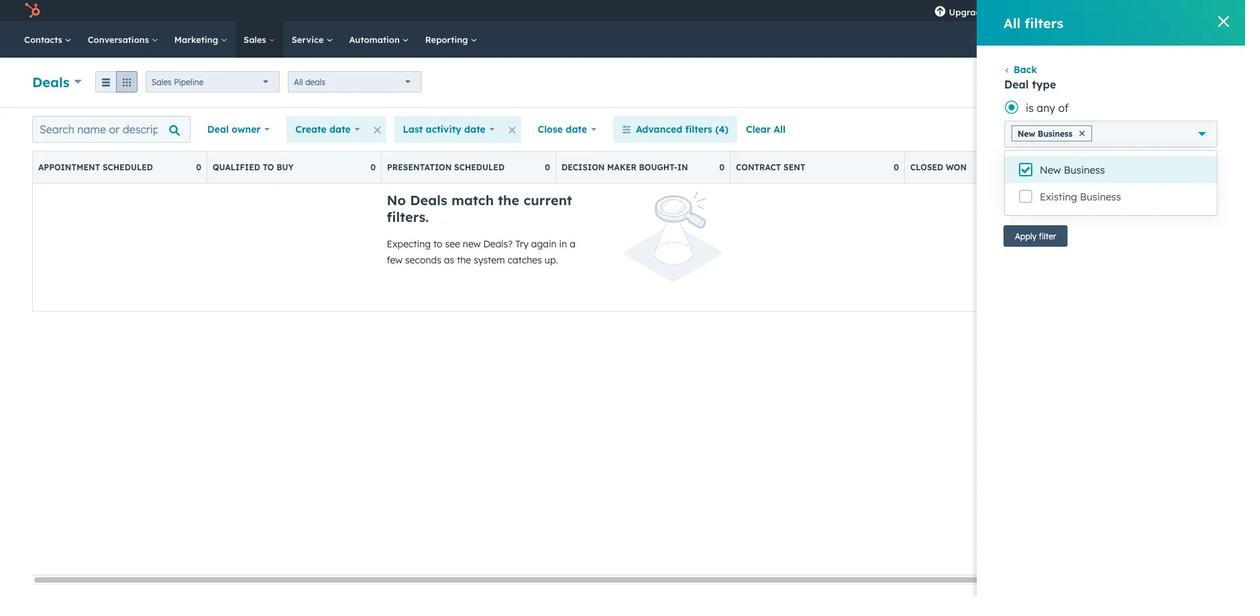 Task type: locate. For each thing, give the bounding box(es) containing it.
reporting
[[425, 34, 471, 45]]

0 vertical spatial close image
[[1218, 16, 1229, 27]]

1 vertical spatial sales
[[152, 77, 172, 87]]

group
[[95, 71, 138, 93]]

0 vertical spatial sales
[[244, 34, 269, 45]]

won
[[946, 162, 967, 172]]

0 right "none"
[[1068, 162, 1073, 172]]

no
[[387, 192, 406, 209]]

business up existing business
[[1064, 164, 1105, 176]]

row group
[[1005, 156, 1217, 210]]

new business inside popup button
[[1018, 128, 1072, 139]]

1 date from the left
[[329, 123, 351, 135]]

new business button
[[1004, 121, 1218, 148]]

is for is none of
[[1026, 155, 1034, 168]]

0 horizontal spatial the
[[457, 254, 471, 266]]

apply filter button
[[1004, 225, 1068, 247]]

back button
[[1004, 64, 1037, 75]]

filter
[[1039, 231, 1056, 241]]

0 vertical spatial new business
[[1018, 128, 1072, 139]]

1 is from the top
[[1026, 101, 1034, 115]]

few
[[387, 254, 403, 266]]

3 is from the top
[[1026, 176, 1034, 190]]

seconds
[[405, 254, 441, 266]]

date inside close date popup button
[[566, 123, 587, 135]]

create date
[[295, 123, 351, 135]]

all left marketplaces image
[[1004, 14, 1021, 31]]

sent
[[784, 162, 805, 172]]

0 horizontal spatial filters
[[685, 123, 712, 135]]

of right "none"
[[1065, 155, 1075, 168]]

marketing link
[[166, 21, 235, 58]]

is known
[[1026, 176, 1069, 190]]

deal left owner
[[207, 123, 229, 135]]

menu
[[925, 0, 1229, 21]]

apply
[[1015, 231, 1036, 241]]

actions button
[[1022, 72, 1080, 93]]

known
[[1037, 176, 1069, 190]]

0 vertical spatial the
[[498, 192, 519, 209]]

2 date from the left
[[464, 123, 486, 135]]

1 0 from the left
[[196, 162, 201, 172]]

marketplaces button
[[1025, 0, 1054, 21]]

is left 'known'
[[1026, 176, 1034, 190]]

1 horizontal spatial scheduled
[[454, 162, 505, 172]]

scheduled up match
[[454, 162, 505, 172]]

new
[[463, 238, 481, 250]]

board actions
[[1021, 123, 1086, 135]]

contract
[[736, 162, 781, 172]]

new up "existing"
[[1040, 164, 1061, 176]]

5 0 from the left
[[894, 162, 899, 172]]

all right "clear"
[[774, 123, 786, 135]]

2 scheduled from the left
[[454, 162, 505, 172]]

0 vertical spatial deals
[[32, 73, 69, 90]]

0 up the current in the left of the page
[[545, 162, 550, 172]]

deal inside popup button
[[207, 123, 229, 135]]

fix
[[1187, 5, 1197, 16]]

sales left service
[[244, 34, 269, 45]]

is for is known
[[1026, 176, 1034, 190]]

1 vertical spatial deals
[[410, 192, 447, 209]]

2 horizontal spatial date
[[566, 123, 587, 135]]

date inside create date popup button
[[329, 123, 351, 135]]

all filters
[[1004, 14, 1063, 31]]

business down closed lost
[[1080, 191, 1121, 203]]

1 vertical spatial close image
[[1079, 131, 1085, 136]]

2 is from the top
[[1026, 155, 1034, 168]]

scheduled down search name or description search field
[[103, 162, 153, 172]]

can
[[1170, 5, 1185, 16]]

lost
[[1120, 162, 1142, 172]]

0 left "qualified"
[[196, 162, 201, 172]]

all inside 'popup button'
[[294, 77, 303, 87]]

service link
[[284, 21, 341, 58]]

sales inside popup button
[[152, 77, 172, 87]]

scheduled for appointment scheduled
[[103, 162, 153, 172]]

business down is any of
[[1038, 128, 1072, 139]]

advanced filters (4)
[[636, 123, 729, 135]]

board actions button
[[1004, 116, 1110, 143]]

to inside expecting to see new deals? try again in a few seconds as the system catches up.
[[433, 238, 442, 250]]

0 for closed won
[[1068, 162, 1073, 172]]

0 horizontal spatial all
[[294, 77, 303, 87]]

0 vertical spatial filters
[[1025, 14, 1063, 31]]

see
[[445, 238, 460, 250]]

0 vertical spatial to
[[263, 162, 274, 172]]

1 horizontal spatial the
[[498, 192, 519, 209]]

0 horizontal spatial scheduled
[[103, 162, 153, 172]]

deals right no
[[410, 192, 447, 209]]

deals button
[[32, 72, 82, 92]]

3 0 from the left
[[545, 162, 550, 172]]

1 scheduled from the left
[[103, 162, 153, 172]]

new down is any of
[[1018, 128, 1035, 139]]

1 horizontal spatial all
[[774, 123, 786, 135]]

is left the any
[[1026, 101, 1034, 115]]

apply filter
[[1015, 231, 1056, 241]]

automation link
[[341, 21, 417, 58]]

system
[[474, 254, 505, 266]]

0 for decision maker bought-in
[[719, 162, 724, 172]]

to left see
[[433, 238, 442, 250]]

deals down contacts link
[[32, 73, 69, 90]]

the right as
[[457, 254, 471, 266]]

1 horizontal spatial close image
[[1218, 16, 1229, 27]]

decision maker bought-in
[[561, 162, 688, 172]]

date
[[329, 123, 351, 135], [464, 123, 486, 135], [566, 123, 587, 135]]

1 vertical spatial of
[[1065, 155, 1075, 168]]

1 vertical spatial new business
[[1040, 164, 1105, 176]]

4 is from the top
[[1026, 198, 1034, 211]]

1 horizontal spatial date
[[464, 123, 486, 135]]

the inside expecting to see new deals? try again in a few seconds as the system catches up.
[[457, 254, 471, 266]]

0 left "presentation"
[[370, 162, 376, 172]]

upgrade image
[[934, 6, 946, 18]]

clear all button
[[737, 116, 794, 143]]

2 horizontal spatial all
[[1004, 14, 1021, 31]]

deal for deal owner
[[207, 123, 229, 135]]

0 horizontal spatial to
[[263, 162, 274, 172]]

clear all
[[746, 123, 786, 135]]

1 closed from the left
[[910, 162, 943, 172]]

deal down back button
[[1004, 78, 1029, 91]]

0 horizontal spatial deal
[[207, 123, 229, 135]]

1 vertical spatial filters
[[685, 123, 712, 135]]

is
[[1026, 101, 1034, 115], [1026, 155, 1034, 168], [1026, 176, 1034, 190], [1026, 198, 1034, 211]]

menu containing vhs can fix it!
[[925, 0, 1229, 21]]

the right match
[[498, 192, 519, 209]]

vhs can fix it!
[[1149, 5, 1207, 16]]

1 vertical spatial the
[[457, 254, 471, 266]]

is unknown
[[1026, 198, 1082, 211]]

board
[[1021, 123, 1049, 135]]

help image
[[1062, 6, 1074, 18]]

is down is known
[[1026, 198, 1034, 211]]

deals
[[305, 77, 325, 87]]

save
[[1149, 123, 1172, 135]]

3 date from the left
[[566, 123, 587, 135]]

business inside popup button
[[1038, 128, 1072, 139]]

close image
[[1218, 16, 1229, 27], [1079, 131, 1085, 136]]

expecting to see new deals? try again in a few seconds as the system catches up.
[[387, 238, 575, 266]]

all
[[1004, 14, 1021, 31], [294, 77, 303, 87], [774, 123, 786, 135]]

date right activity
[[464, 123, 486, 135]]

new business down the any
[[1018, 128, 1072, 139]]

last activity date button
[[394, 116, 503, 143]]

closed
[[910, 162, 943, 172], [1085, 162, 1118, 172]]

closed for closed lost
[[1085, 162, 1118, 172]]

owner
[[232, 123, 261, 135]]

of for is none of
[[1065, 155, 1075, 168]]

Search name or description search field
[[32, 116, 191, 143]]

0 horizontal spatial new
[[1018, 128, 1035, 139]]

0 left contract on the right top of the page
[[719, 162, 724, 172]]

0
[[196, 162, 201, 172], [370, 162, 376, 172], [545, 162, 550, 172], [719, 162, 724, 172], [894, 162, 899, 172], [1068, 162, 1073, 172]]

0 vertical spatial new
[[1018, 128, 1035, 139]]

6 0 from the left
[[1068, 162, 1073, 172]]

all for all filters
[[1004, 14, 1021, 31]]

new inside popup button
[[1018, 128, 1035, 139]]

contacts link
[[16, 21, 80, 58]]

sales
[[244, 34, 269, 45], [152, 77, 172, 87]]

2 0 from the left
[[370, 162, 376, 172]]

the
[[498, 192, 519, 209], [457, 254, 471, 266]]

to for qualified
[[263, 162, 274, 172]]

calling icon image
[[1005, 5, 1017, 17]]

menu item
[[996, 0, 999, 21]]

2 vertical spatial business
[[1080, 191, 1121, 203]]

decision
[[561, 162, 605, 172]]

all left deals at the top of the page
[[294, 77, 303, 87]]

contract sent
[[736, 162, 805, 172]]

create
[[295, 123, 326, 135]]

existing
[[1040, 191, 1077, 203]]

close image inside new business popup button
[[1079, 131, 1085, 136]]

1 horizontal spatial sales
[[244, 34, 269, 45]]

0 vertical spatial deal
[[1004, 78, 1029, 91]]

0 left closed won
[[894, 162, 899, 172]]

settings image
[[1084, 6, 1096, 18]]

business
[[1038, 128, 1072, 139], [1064, 164, 1105, 176], [1080, 191, 1121, 203]]

0 horizontal spatial deals
[[32, 73, 69, 90]]

upgrade
[[949, 6, 986, 17]]

1 horizontal spatial new
[[1040, 164, 1061, 176]]

0 vertical spatial business
[[1038, 128, 1072, 139]]

new business up existing business
[[1040, 164, 1105, 176]]

is left "none"
[[1026, 155, 1034, 168]]

scheduled
[[103, 162, 153, 172], [454, 162, 505, 172]]

deal
[[1004, 78, 1029, 91], [207, 123, 229, 135]]

0 horizontal spatial closed
[[910, 162, 943, 172]]

closed left lost at the top right
[[1085, 162, 1118, 172]]

advanced filters (4) button
[[613, 116, 737, 143]]

clear
[[746, 123, 771, 135]]

closed left won
[[910, 162, 943, 172]]

filters inside advanced filters (4) button
[[685, 123, 712, 135]]

sales for sales pipeline
[[152, 77, 172, 87]]

is for is any of
[[1026, 101, 1034, 115]]

of right the any
[[1058, 101, 1069, 115]]

sales left pipeline
[[152, 77, 172, 87]]

view
[[1175, 123, 1196, 135]]

0 vertical spatial of
[[1058, 101, 1069, 115]]

date right create
[[329, 123, 351, 135]]

2 closed from the left
[[1085, 162, 1118, 172]]

scheduled for presentation scheduled
[[454, 162, 505, 172]]

expecting
[[387, 238, 431, 250]]

1 vertical spatial all
[[294, 77, 303, 87]]

up.
[[545, 254, 558, 266]]

search button
[[1210, 28, 1233, 51]]

sales pipeline button
[[146, 71, 280, 93]]

1 vertical spatial to
[[433, 238, 442, 250]]

1 horizontal spatial closed
[[1085, 162, 1118, 172]]

1 horizontal spatial to
[[433, 238, 442, 250]]

date right close
[[566, 123, 587, 135]]

filters.
[[387, 209, 429, 225]]

0 horizontal spatial date
[[329, 123, 351, 135]]

1 horizontal spatial deals
[[410, 192, 447, 209]]

0 horizontal spatial close image
[[1079, 131, 1085, 136]]

1 horizontal spatial filters
[[1025, 14, 1063, 31]]

4 0 from the left
[[719, 162, 724, 172]]

0 horizontal spatial sales
[[152, 77, 172, 87]]

1 horizontal spatial deal
[[1004, 78, 1029, 91]]

deals inside popup button
[[32, 73, 69, 90]]

to left buy
[[263, 162, 274, 172]]

0 vertical spatial all
[[1004, 14, 1021, 31]]

2 vertical spatial all
[[774, 123, 786, 135]]

close date button
[[529, 116, 605, 143]]

deals?
[[483, 238, 513, 250]]

1 vertical spatial new
[[1040, 164, 1061, 176]]

1 vertical spatial deal
[[207, 123, 229, 135]]

0 for qualified to buy
[[370, 162, 376, 172]]

sales pipeline
[[152, 77, 204, 87]]

vhs can fix it! button
[[1127, 0, 1228, 21]]

deals banner
[[32, 68, 1213, 94]]



Task type: vqa. For each thing, say whether or not it's contained in the screenshot.
fix
yes



Task type: describe. For each thing, give the bounding box(es) containing it.
all deals button
[[288, 71, 422, 93]]

pipeline
[[174, 77, 204, 87]]

save view
[[1149, 123, 1196, 135]]

bought-
[[639, 162, 677, 172]]

group inside deals banner
[[95, 71, 138, 93]]

0 for contract sent
[[894, 162, 899, 172]]

closed won
[[910, 162, 967, 172]]

no deals match the current filters.
[[387, 192, 572, 225]]

deal owner
[[207, 123, 261, 135]]

to for expecting
[[433, 238, 442, 250]]

0 for appointment scheduled
[[196, 162, 201, 172]]

marketplaces image
[[1033, 6, 1045, 18]]

help button
[[1056, 0, 1079, 21]]

as
[[444, 254, 454, 266]]

close
[[538, 123, 563, 135]]

search image
[[1217, 35, 1226, 44]]

is none of
[[1026, 155, 1075, 168]]

service
[[292, 34, 326, 45]]

qualified
[[213, 162, 260, 172]]

qualified to buy
[[213, 162, 294, 172]]

filters for all
[[1025, 14, 1063, 31]]

sales for sales
[[244, 34, 269, 45]]

automation
[[349, 34, 402, 45]]

0 for presentation scheduled
[[545, 162, 550, 172]]

is any of
[[1026, 101, 1069, 115]]

save view button
[[1119, 116, 1213, 143]]

last activity date
[[403, 123, 486, 135]]

actions
[[1033, 77, 1061, 88]]

the inside the no deals match the current filters.
[[498, 192, 519, 209]]

presentation
[[387, 162, 452, 172]]

Search HubSpot search field
[[1057, 28, 1221, 51]]

all inside button
[[774, 123, 786, 135]]

type
[[1032, 78, 1056, 91]]

all deals
[[294, 77, 325, 87]]

(4)
[[715, 123, 729, 135]]

date for close date
[[566, 123, 587, 135]]

none
[[1037, 155, 1062, 168]]

vhs
[[1149, 5, 1167, 16]]

in
[[677, 162, 688, 172]]

it!
[[1200, 5, 1207, 16]]

maker
[[607, 162, 636, 172]]

last
[[403, 123, 423, 135]]

notifications button
[[1101, 0, 1124, 21]]

reporting link
[[417, 21, 485, 58]]

a
[[570, 238, 575, 250]]

close date
[[538, 123, 587, 135]]

1 vertical spatial business
[[1064, 164, 1105, 176]]

deal owner button
[[199, 116, 279, 143]]

conversations link
[[80, 21, 166, 58]]

date for create date
[[329, 123, 351, 135]]

settings link
[[1082, 4, 1098, 18]]

is for is unknown
[[1026, 198, 1034, 211]]

actions
[[1052, 123, 1086, 135]]

deals inside the no deals match the current filters.
[[410, 192, 447, 209]]

create date button
[[287, 116, 369, 143]]

advanced
[[636, 123, 682, 135]]

conversations
[[88, 34, 151, 45]]

again
[[531, 238, 557, 250]]

deal type
[[1004, 78, 1056, 91]]

try
[[515, 238, 529, 250]]

filters for advanced
[[685, 123, 712, 135]]

any
[[1037, 101, 1055, 115]]

appointment
[[38, 162, 100, 172]]

appointment scheduled
[[38, 162, 153, 172]]

marketing
[[174, 34, 221, 45]]

notifications image
[[1107, 6, 1119, 18]]

deal for deal type
[[1004, 78, 1029, 91]]

closed for closed won
[[910, 162, 943, 172]]

activity
[[426, 123, 461, 135]]

hubspot link
[[16, 3, 50, 19]]

terry turtle image
[[1135, 5, 1147, 17]]

current
[[524, 192, 572, 209]]

all for all deals
[[294, 77, 303, 87]]

of for is any of
[[1058, 101, 1069, 115]]

date inside last activity date popup button
[[464, 123, 486, 135]]

existing business
[[1040, 191, 1121, 203]]

closed lost
[[1085, 162, 1142, 172]]

hubspot image
[[24, 3, 40, 19]]

back
[[1014, 64, 1037, 75]]

presentation scheduled
[[387, 162, 505, 172]]

sales link
[[235, 21, 284, 58]]

contacts
[[24, 34, 65, 45]]

row group containing new business
[[1005, 156, 1217, 210]]

unknown
[[1037, 198, 1082, 211]]

catches
[[508, 254, 542, 266]]



